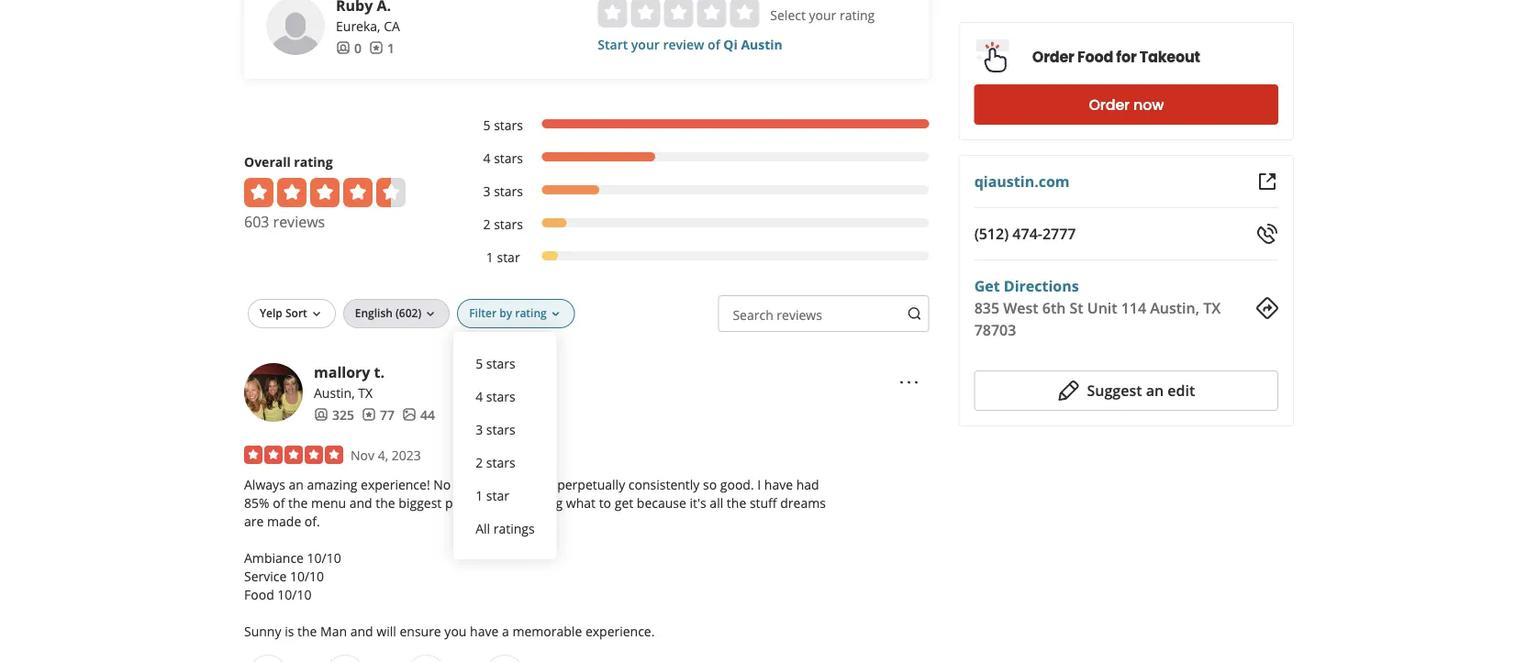 Task type: describe. For each thing, give the bounding box(es) containing it.
st
[[1070, 298, 1084, 318]]

yelp sort
[[260, 306, 307, 321]]

all ratings button
[[468, 512, 542, 545]]

3 for filter reviews by 3 stars rating element
[[483, 182, 491, 200]]

is inside always an amazing experience! no weakest link and perpetually consistently so good. i have had 85% of the menu and the biggest problem is deciding what to get because it's all the stuff dreams are made of.
[[500, 494, 509, 512]]

austin, inside mallory t. austin, tx
[[314, 384, 355, 402]]

mallory
[[314, 362, 370, 382]]

325
[[332, 406, 354, 424]]

0
[[354, 39, 362, 56]]

had
[[797, 476, 820, 493]]

2 vertical spatial and
[[350, 623, 373, 640]]

no
[[434, 476, 451, 493]]

filter by rating
[[469, 306, 547, 321]]

photo of ruby a. image
[[266, 0, 325, 55]]

order for order food for takeout
[[1033, 47, 1075, 67]]

114
[[1122, 298, 1147, 318]]

what
[[566, 494, 596, 512]]

of inside always an amazing experience! no weakest link and perpetually consistently so good. i have had 85% of the menu and the biggest problem is deciding what to get because it's all the stuff dreams are made of.
[[273, 494, 285, 512]]

suggest an edit
[[1087, 381, 1195, 401]]

1 vertical spatial 10/10
[[290, 568, 324, 585]]

3 stars for '3 stars' button
[[476, 421, 516, 438]]

all
[[476, 520, 490, 537]]

filter by rating button
[[457, 299, 575, 329]]

2 stars for filter reviews by 2 stars rating element
[[483, 215, 523, 233]]

mallory t. link
[[314, 362, 385, 382]]

suggest
[[1087, 381, 1142, 401]]

16 chevron down v2 image for filter by rating
[[549, 307, 563, 322]]

order now
[[1089, 95, 1164, 115]]

an for always
[[289, 476, 304, 493]]

3 stars for filter reviews by 3 stars rating element
[[483, 182, 523, 200]]

ambiance 10/10 service 10/10 food 10/10
[[244, 549, 341, 603]]

consistently
[[629, 476, 700, 493]]

dreams
[[781, 494, 826, 512]]

(no rating) image
[[598, 0, 759, 27]]

always an amazing experience! no weakest link and perpetually consistently so good. i have had 85% of the menu and the biggest problem is deciding what to get because it's all the stuff dreams are made of.
[[244, 476, 826, 530]]

ratings
[[494, 520, 535, 537]]

filter reviews by 4 stars rating element
[[465, 149, 930, 167]]

filter
[[469, 306, 497, 321]]

2777
[[1043, 224, 1076, 244]]

link
[[507, 476, 528, 493]]

filter reviews by 1 star rating element
[[465, 248, 930, 266]]

get
[[975, 276, 1000, 296]]

reviews element for austin, tx
[[362, 406, 395, 424]]

english (602)
[[355, 306, 422, 321]]

west
[[1004, 298, 1039, 318]]

made
[[267, 513, 301, 530]]

85%
[[244, 494, 269, 512]]

1 inside reviews "element"
[[387, 39, 395, 56]]

experience!
[[361, 476, 430, 493]]

you
[[445, 623, 467, 640]]

get
[[615, 494, 634, 512]]

photo of mallory t. image
[[244, 363, 303, 422]]

stars for 2 stars button
[[486, 454, 516, 471]]

get directions link
[[975, 276, 1079, 296]]

2023
[[392, 446, 421, 464]]

mallory t. austin, tx
[[314, 362, 385, 402]]

start your review of qi austin
[[598, 35, 783, 53]]

(602)
[[396, 306, 422, 321]]

austin
[[741, 35, 783, 53]]

menu
[[311, 494, 346, 512]]

16 chevron down v2 image
[[423, 307, 438, 322]]

1 horizontal spatial of
[[708, 35, 720, 53]]

your for start
[[631, 35, 660, 53]]

all
[[710, 494, 724, 512]]

order for order now
[[1089, 95, 1130, 115]]

24 external link v2 image
[[1257, 171, 1279, 193]]

16 review v2 image
[[362, 408, 376, 422]]

the left man
[[297, 623, 317, 640]]

select
[[771, 6, 806, 23]]

edit
[[1168, 381, 1195, 401]]

for
[[1117, 47, 1137, 67]]

have inside always an amazing experience! no weakest link and perpetually consistently so good. i have had 85% of the menu and the biggest problem is deciding what to get because it's all the stuff dreams are made of.
[[765, 476, 793, 493]]

stars for 5 stars "button"
[[486, 355, 516, 372]]

3 for '3 stars' button
[[476, 421, 483, 438]]

4 stars for filter reviews by 4 stars rating 'element'
[[483, 149, 523, 166]]

friends element for austin, tx
[[314, 406, 354, 424]]

16 friends v2 image for 325
[[314, 408, 329, 422]]

ambiance
[[244, 549, 304, 567]]

24 directions v2 image
[[1257, 297, 1279, 319]]

english
[[355, 306, 393, 321]]

(512)
[[975, 224, 1009, 244]]

16 chevron down v2 image for yelp sort
[[309, 307, 324, 322]]

experience.
[[586, 623, 655, 640]]

3 stars button
[[468, 413, 542, 446]]

nov 4, 2023
[[351, 446, 421, 464]]

24 pencil v2 image
[[1058, 380, 1080, 402]]

an for suggest
[[1146, 381, 1164, 401]]

5 for "filter reviews by 5 stars rating" element
[[483, 116, 491, 133]]

a
[[502, 623, 509, 640]]

1 star for filter reviews by 1 star rating element
[[486, 248, 520, 266]]

rating for select your rating
[[840, 6, 875, 23]]

i
[[758, 476, 761, 493]]

ensure
[[400, 623, 441, 640]]

star for the 1 star button
[[486, 487, 509, 504]]

835
[[975, 298, 1000, 318]]

eureka, ca
[[336, 17, 400, 34]]

stars for "filter reviews by 5 stars rating" element
[[494, 116, 523, 133]]

stars for filter reviews by 4 stars rating 'element'
[[494, 149, 523, 166]]

good.
[[720, 476, 754, 493]]



Task type: locate. For each thing, give the bounding box(es) containing it.
10/10
[[307, 549, 341, 567], [290, 568, 324, 585], [278, 586, 312, 603]]

1 vertical spatial star
[[486, 487, 509, 504]]

star inside button
[[486, 487, 509, 504]]

0 vertical spatial 16 friends v2 image
[[336, 41, 351, 55]]

your for select
[[809, 6, 837, 23]]

eureka,
[[336, 17, 381, 34]]

2 up filter
[[483, 215, 491, 233]]

16 friends v2 image
[[336, 41, 351, 55], [314, 408, 329, 422]]

yelp
[[260, 306, 283, 321]]

stars for filter reviews by 3 stars rating element
[[494, 182, 523, 200]]

austin,
[[1151, 298, 1200, 318], [314, 384, 355, 402]]

0 vertical spatial 3
[[483, 182, 491, 200]]

2 inside button
[[476, 454, 483, 471]]

1 vertical spatial austin,
[[314, 384, 355, 402]]

reviews element left the 16 photos v2
[[362, 406, 395, 424]]

1 vertical spatial 5 stars
[[476, 355, 516, 372]]

to
[[599, 494, 611, 512]]

friends element containing 0
[[336, 38, 362, 57]]

now
[[1134, 95, 1164, 115]]

order
[[1033, 47, 1075, 67], [1089, 95, 1130, 115]]

an left edit
[[1146, 381, 1164, 401]]

reviews element containing 77
[[362, 406, 395, 424]]

directions
[[1004, 276, 1079, 296]]

tx inside mallory t. austin, tx
[[358, 384, 373, 402]]

2 horizontal spatial rating
[[840, 6, 875, 23]]

5 stars inside "button"
[[476, 355, 516, 372]]

0 horizontal spatial 16 chevron down v2 image
[[309, 307, 324, 322]]

1 vertical spatial 2
[[476, 454, 483, 471]]

2 up weakest at left bottom
[[476, 454, 483, 471]]

stars inside 'element'
[[494, 149, 523, 166]]

of.
[[305, 513, 320, 530]]

0 vertical spatial 4
[[483, 149, 491, 166]]

filter reviews by 5 stars rating element
[[465, 116, 930, 134]]

tx up 16 review v2 image
[[358, 384, 373, 402]]

3 stars inside button
[[476, 421, 516, 438]]

star up all ratings button
[[486, 487, 509, 504]]

food inside ambiance 10/10 service 10/10 food 10/10
[[244, 586, 274, 603]]

0 vertical spatial is
[[500, 494, 509, 512]]

rating element
[[598, 0, 759, 27]]

2 vertical spatial 10/10
[[278, 586, 312, 603]]

5 for 5 stars "button"
[[476, 355, 483, 372]]

qiaustin.com
[[975, 172, 1070, 191]]

0 vertical spatial austin,
[[1151, 298, 1200, 318]]

16 chevron down v2 image right sort
[[309, 307, 324, 322]]

1 inside filter reviews by 1 star rating element
[[486, 248, 494, 266]]

get directions 835 west 6th st unit 114 austin, tx 78703
[[975, 276, 1221, 340]]

photos element
[[402, 406, 435, 424]]

0 horizontal spatial order
[[1033, 47, 1075, 67]]

0 horizontal spatial your
[[631, 35, 660, 53]]

4 inside button
[[476, 388, 483, 405]]

1 vertical spatial reviews element
[[362, 406, 395, 424]]

perpetually
[[557, 476, 625, 493]]

6th
[[1043, 298, 1066, 318]]

1 vertical spatial have
[[470, 623, 499, 640]]

0 vertical spatial 4 stars
[[483, 149, 523, 166]]

2 horizontal spatial 1
[[486, 248, 494, 266]]

4,
[[378, 446, 388, 464]]

friends element left 16 review v2 image
[[314, 406, 354, 424]]

1 star up all
[[476, 487, 509, 504]]

1 inside the 1 star button
[[476, 487, 483, 504]]

food left for
[[1078, 47, 1114, 67]]

4 stars inside button
[[476, 388, 516, 405]]

0 horizontal spatial of
[[273, 494, 285, 512]]

overall
[[244, 153, 291, 170]]

1 horizontal spatial an
[[1146, 381, 1164, 401]]

None radio
[[598, 0, 627, 27], [664, 0, 693, 27], [730, 0, 759, 27], [598, 0, 627, 27], [664, 0, 693, 27], [730, 0, 759, 27]]

is right sunny
[[285, 623, 294, 640]]

1 vertical spatial order
[[1089, 95, 1130, 115]]

1 vertical spatial 1
[[486, 248, 494, 266]]

1 star inside button
[[476, 487, 509, 504]]

603 reviews
[[244, 212, 325, 232]]

5 star rating image
[[244, 446, 343, 464]]

1 vertical spatial 2 stars
[[476, 454, 516, 471]]

1 vertical spatial 3 stars
[[476, 421, 516, 438]]

1 vertical spatial an
[[289, 476, 304, 493]]

stars for filter reviews by 2 stars rating element
[[494, 215, 523, 233]]

friends element for eureka, ca
[[336, 38, 362, 57]]

1 vertical spatial 4
[[476, 388, 483, 405]]

qi
[[724, 35, 738, 53]]

all ratings
[[476, 520, 535, 537]]

5
[[483, 116, 491, 133], [476, 355, 483, 372]]

16 chevron down v2 image right 'filter by rating'
[[549, 307, 563, 322]]

stuff
[[750, 494, 777, 512]]

reviews
[[273, 212, 325, 232], [777, 306, 822, 323]]

0 vertical spatial star
[[497, 248, 520, 266]]

16 chevron down v2 image inside the yelp sort dropdown button
[[309, 307, 324, 322]]

0 vertical spatial friends element
[[336, 38, 362, 57]]

and
[[531, 476, 554, 493], [350, 494, 372, 512], [350, 623, 373, 640]]

0 vertical spatial tx
[[1204, 298, 1221, 318]]

is
[[500, 494, 509, 512], [285, 623, 294, 640]]

2
[[483, 215, 491, 233], [476, 454, 483, 471]]

t.
[[374, 362, 385, 382]]

1 up all
[[476, 487, 483, 504]]

1 horizontal spatial reviews
[[777, 306, 822, 323]]

friends element containing 325
[[314, 406, 354, 424]]

rating for filter by rating
[[515, 306, 547, 321]]

review
[[663, 35, 705, 53]]

1 vertical spatial your
[[631, 35, 660, 53]]

0 vertical spatial your
[[809, 6, 837, 23]]

1 horizontal spatial rating
[[515, 306, 547, 321]]

friends element
[[336, 38, 362, 57], [314, 406, 354, 424]]

the up made
[[288, 494, 308, 512]]

16 friends v2 image left 0
[[336, 41, 351, 55]]

reviews for 603 reviews
[[273, 212, 325, 232]]

0 horizontal spatial tx
[[358, 384, 373, 402]]

2 16 chevron down v2 image from the left
[[549, 307, 563, 322]]

1 for the 1 star button
[[476, 487, 483, 504]]

an inside always an amazing experience! no weakest link and perpetually consistently so good. i have had 85% of the menu and the biggest problem is deciding what to get because it's all the stuff dreams are made of.
[[289, 476, 304, 493]]

2 vertical spatial rating
[[515, 306, 547, 321]]

1 vertical spatial and
[[350, 494, 372, 512]]

603
[[244, 212, 269, 232]]

filter reviews by 3 stars rating element
[[465, 182, 930, 200]]

3 stars
[[483, 182, 523, 200], [476, 421, 516, 438]]

austin, down mallory
[[314, 384, 355, 402]]

1 horizontal spatial 16 friends v2 image
[[336, 41, 351, 55]]

austin, right 114
[[1151, 298, 1200, 318]]

1 horizontal spatial is
[[500, 494, 509, 512]]

1 horizontal spatial 16 chevron down v2 image
[[549, 307, 563, 322]]

stars inside "button"
[[486, 355, 516, 372]]

of up made
[[273, 494, 285, 512]]

0 vertical spatial and
[[531, 476, 554, 493]]

16 friends v2 image for 0
[[336, 41, 351, 55]]

1 horizontal spatial tx
[[1204, 298, 1221, 318]]

1 horizontal spatial austin,
[[1151, 298, 1200, 318]]

4 stars inside 'element'
[[483, 149, 523, 166]]

0 vertical spatial 2 stars
[[483, 215, 523, 233]]

77
[[380, 406, 395, 424]]

16 friends v2 image left 325
[[314, 408, 329, 422]]

search
[[733, 306, 774, 323]]

order now link
[[975, 84, 1279, 125]]

1 vertical spatial 5
[[476, 355, 483, 372]]

2 stars up by
[[483, 215, 523, 233]]

the
[[288, 494, 308, 512], [376, 494, 395, 512], [727, 494, 747, 512], [297, 623, 317, 640]]

friends element down eureka,
[[336, 38, 362, 57]]

search reviews
[[733, 306, 822, 323]]

0 horizontal spatial austin,
[[314, 384, 355, 402]]

0 vertical spatial reviews element
[[369, 38, 395, 57]]

reviews down the 4.5 star rating image
[[273, 212, 325, 232]]

2 for filter reviews by 2 stars rating element
[[483, 215, 491, 233]]

0 vertical spatial have
[[765, 476, 793, 493]]

an inside button
[[1146, 381, 1164, 401]]

the down experience!
[[376, 494, 395, 512]]

5 stars for 5 stars "button"
[[476, 355, 516, 372]]

menu image
[[898, 372, 920, 394]]

qiaustin.com link
[[975, 172, 1070, 191]]

food down service
[[244, 586, 274, 603]]

your right start
[[631, 35, 660, 53]]

10/10 down "of."
[[307, 549, 341, 567]]

0 vertical spatial order
[[1033, 47, 1075, 67]]

0 vertical spatial 5
[[483, 116, 491, 133]]

1 16 chevron down v2 image from the left
[[309, 307, 324, 322]]

food
[[1078, 47, 1114, 67], [244, 586, 274, 603]]

4 stars button
[[468, 380, 542, 413]]

1 horizontal spatial order
[[1089, 95, 1130, 115]]

1 vertical spatial is
[[285, 623, 294, 640]]

0 horizontal spatial have
[[470, 623, 499, 640]]

star for filter reviews by 1 star rating element
[[497, 248, 520, 266]]

biggest
[[399, 494, 442, 512]]

rating up the 4.5 star rating image
[[294, 153, 333, 170]]

your
[[809, 6, 837, 23], [631, 35, 660, 53]]

tx
[[1204, 298, 1221, 318], [358, 384, 373, 402]]

deciding
[[512, 494, 563, 512]]

order left now
[[1089, 95, 1130, 115]]

0 vertical spatial 3 stars
[[483, 182, 523, 200]]

and up deciding at the left bottom
[[531, 476, 554, 493]]

  text field
[[718, 295, 930, 332]]

yelp sort button
[[248, 299, 336, 329]]

ca
[[384, 17, 400, 34]]

(512) 474-2777
[[975, 224, 1076, 244]]

your right select
[[809, 6, 837, 23]]

1 vertical spatial 16 friends v2 image
[[314, 408, 329, 422]]

1 star for the 1 star button
[[476, 487, 509, 504]]

1 star up by
[[486, 248, 520, 266]]

sunny is the man and will ensure you have a memorable experience.
[[244, 623, 655, 640]]

1 horizontal spatial your
[[809, 6, 837, 23]]

0 vertical spatial 1 star
[[486, 248, 520, 266]]

16 chevron down v2 image
[[309, 307, 324, 322], [549, 307, 563, 322]]

1 horizontal spatial have
[[765, 476, 793, 493]]

4
[[483, 149, 491, 166], [476, 388, 483, 405]]

0 vertical spatial of
[[708, 35, 720, 53]]

0 vertical spatial rating
[[840, 6, 875, 23]]

stars for 4 stars button
[[486, 388, 516, 405]]

select your rating
[[771, 6, 875, 23]]

1 star button
[[468, 479, 542, 512]]

suggest an edit button
[[975, 371, 1279, 411]]

16 review v2 image
[[369, 41, 384, 55]]

1 vertical spatial reviews
[[777, 306, 822, 323]]

are
[[244, 513, 264, 530]]

nov
[[351, 446, 375, 464]]

1 vertical spatial tx
[[358, 384, 373, 402]]

1 vertical spatial 1 star
[[476, 487, 509, 504]]

0 horizontal spatial 16 friends v2 image
[[314, 408, 329, 422]]

10/10 down ambiance
[[290, 568, 324, 585]]

1 vertical spatial 4 stars
[[476, 388, 516, 405]]

2 for 2 stars button
[[476, 454, 483, 471]]

2 vertical spatial 1
[[476, 487, 483, 504]]

always
[[244, 476, 285, 493]]

stars for '3 stars' button
[[486, 421, 516, 438]]

1 vertical spatial 3
[[476, 421, 483, 438]]

reviews element containing 1
[[369, 38, 395, 57]]

sunny
[[244, 623, 281, 640]]

3 inside button
[[476, 421, 483, 438]]

16 photos v2 image
[[402, 408, 417, 422]]

weakest
[[454, 476, 503, 493]]

tx inside get directions 835 west 6th st unit 114 austin, tx 78703
[[1204, 298, 1221, 318]]

0 vertical spatial 1
[[387, 39, 395, 56]]

start
[[598, 35, 628, 53]]

0 horizontal spatial reviews
[[273, 212, 325, 232]]

1 right 16 review v2 icon
[[387, 39, 395, 56]]

5 stars for "filter reviews by 5 stars rating" element
[[483, 116, 523, 133]]

reviews element
[[369, 38, 395, 57], [362, 406, 395, 424]]

78703
[[975, 320, 1017, 340]]

1 vertical spatial food
[[244, 586, 274, 603]]

10/10 down service
[[278, 586, 312, 603]]

0 vertical spatial 2
[[483, 215, 491, 233]]

4 for 4 stars button
[[476, 388, 483, 405]]

44
[[420, 406, 435, 424]]

0 vertical spatial an
[[1146, 381, 1164, 401]]

memorable
[[513, 623, 582, 640]]

so
[[703, 476, 717, 493]]

0 horizontal spatial 1
[[387, 39, 395, 56]]

the down good.
[[727, 494, 747, 512]]

star up 'filter by rating'
[[497, 248, 520, 266]]

man
[[320, 623, 347, 640]]

rating inside filter by rating popup button
[[515, 306, 547, 321]]

0 horizontal spatial is
[[285, 623, 294, 640]]

0 horizontal spatial rating
[[294, 153, 333, 170]]

2 stars up weakest at left bottom
[[476, 454, 516, 471]]

of left qi
[[708, 35, 720, 53]]

reviews for search reviews
[[777, 306, 822, 323]]

order food for takeout
[[1033, 47, 1201, 67]]

reviews element right 0
[[369, 38, 395, 57]]

rating right by
[[515, 306, 547, 321]]

0 horizontal spatial food
[[244, 586, 274, 603]]

austin, inside get directions 835 west 6th st unit 114 austin, tx 78703
[[1151, 298, 1200, 318]]

sort
[[285, 306, 307, 321]]

1 up filter
[[486, 248, 494, 266]]

english (602) button
[[343, 299, 450, 329]]

reviews right search
[[777, 306, 822, 323]]

5 stars button
[[468, 347, 542, 380]]

1 vertical spatial rating
[[294, 153, 333, 170]]

have right i
[[765, 476, 793, 493]]

amazing
[[307, 476, 357, 493]]

and left will
[[350, 623, 373, 640]]

4 stars for 4 stars button
[[476, 388, 516, 405]]

1 vertical spatial friends element
[[314, 406, 354, 424]]

1 for filter reviews by 1 star rating element
[[486, 248, 494, 266]]

0 vertical spatial food
[[1078, 47, 1114, 67]]

and right the menu
[[350, 494, 372, 512]]

have
[[765, 476, 793, 493], [470, 623, 499, 640]]

2 stars for 2 stars button
[[476, 454, 516, 471]]

None radio
[[631, 0, 660, 27], [697, 0, 726, 27], [631, 0, 660, 27], [697, 0, 726, 27]]

unit
[[1088, 298, 1118, 318]]

1 horizontal spatial 1
[[476, 487, 483, 504]]

rating right select
[[840, 6, 875, 23]]

24 phone v2 image
[[1257, 223, 1279, 245]]

4 stars
[[483, 149, 523, 166], [476, 388, 516, 405]]

4 for filter reviews by 4 stars rating 'element'
[[483, 149, 491, 166]]

1 horizontal spatial food
[[1078, 47, 1114, 67]]

0 horizontal spatial an
[[289, 476, 304, 493]]

1 vertical spatial of
[[273, 494, 285, 512]]

problem
[[445, 494, 496, 512]]

an down the 5 star rating image
[[289, 476, 304, 493]]

5 inside "button"
[[476, 355, 483, 372]]

order left for
[[1033, 47, 1075, 67]]

474-
[[1013, 224, 1043, 244]]

0 vertical spatial reviews
[[273, 212, 325, 232]]

tx left 24 directions v2 "image"
[[1204, 298, 1221, 318]]

reviews element for eureka, ca
[[369, 38, 395, 57]]

filter reviews by 2 stars rating element
[[465, 215, 930, 233]]

an
[[1146, 381, 1164, 401], [289, 476, 304, 493]]

stars
[[494, 116, 523, 133], [494, 149, 523, 166], [494, 182, 523, 200], [494, 215, 523, 233], [486, 355, 516, 372], [486, 388, 516, 405], [486, 421, 516, 438], [486, 454, 516, 471]]

4 inside 'element'
[[483, 149, 491, 166]]

0 vertical spatial 5 stars
[[483, 116, 523, 133]]

have left a
[[470, 623, 499, 640]]

search image
[[908, 307, 922, 321]]

4.5 star rating image
[[244, 178, 406, 207]]

will
[[377, 623, 396, 640]]

is down "link"
[[500, 494, 509, 512]]

2 stars inside button
[[476, 454, 516, 471]]

16 chevron down v2 image inside filter by rating popup button
[[549, 307, 563, 322]]

0 vertical spatial 10/10
[[307, 549, 341, 567]]



Task type: vqa. For each thing, say whether or not it's contained in the screenshot.
The See Portfolio corresponding to 1st See Portfolio link from the bottom
no



